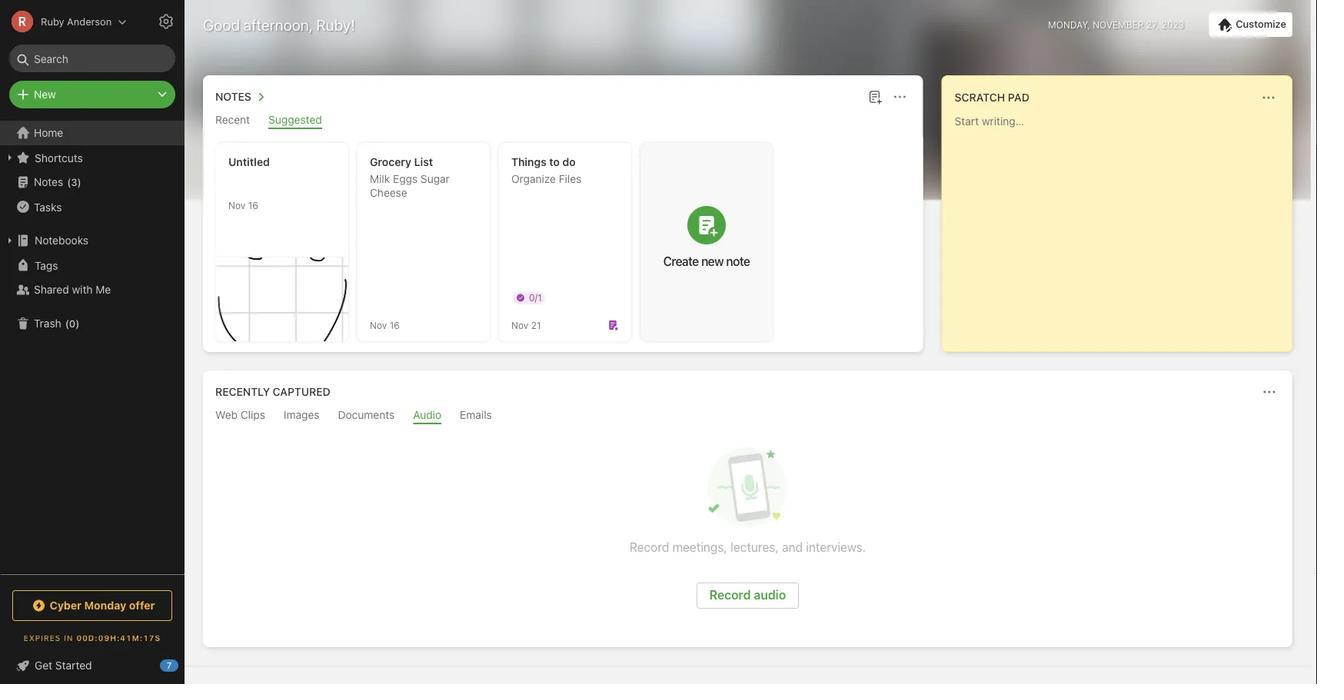 Task type: describe. For each thing, give the bounding box(es) containing it.
shortcuts
[[35, 151, 83, 164]]

notes ( 3 )
[[34, 176, 81, 188]]

nov 21
[[511, 320, 541, 331]]

get started
[[35, 659, 92, 672]]

create new note
[[663, 254, 750, 268]]

notes button
[[212, 88, 270, 106]]

grocery
[[370, 156, 411, 168]]

record audio button
[[697, 583, 799, 609]]

meetings,
[[673, 540, 727, 555]]

tags button
[[0, 253, 184, 278]]

more actions image inside field
[[1260, 383, 1279, 401]]

recently
[[215, 386, 270, 398]]

( for notes
[[67, 176, 71, 188]]

Search text field
[[20, 45, 165, 72]]

00d:09h:41m:17s
[[76, 634, 161, 643]]

organize
[[511, 173, 556, 185]]

scratch pad
[[955, 91, 1030, 104]]

more actions field for recently captured
[[1259, 381, 1280, 403]]

suggested
[[268, 113, 322, 126]]

note
[[726, 254, 750, 268]]

notes for notes
[[215, 90, 251, 103]]

documents tab
[[338, 409, 395, 425]]

Start writing… text field
[[955, 115, 1291, 339]]

notes for notes ( 3 )
[[34, 176, 63, 188]]

record for record audio
[[710, 588, 751, 603]]

audio tab
[[413, 409, 442, 425]]

me
[[96, 283, 111, 296]]

web clips tab
[[215, 409, 265, 425]]

cheese
[[370, 186, 407, 199]]

anderson
[[67, 16, 112, 27]]

2 horizontal spatial nov
[[511, 320, 529, 331]]

audio
[[413, 409, 442, 421]]

thumbnail image
[[216, 258, 348, 341]]

21
[[531, 320, 541, 331]]

scratch
[[955, 91, 1005, 104]]

images
[[284, 409, 320, 421]]

Help and Learning task checklist field
[[0, 654, 185, 678]]

tab list for notes
[[206, 113, 920, 129]]

shared
[[34, 283, 69, 296]]

tasks
[[34, 201, 62, 213]]

afternoon,
[[244, 15, 313, 33]]

interviews.
[[806, 540, 866, 555]]

started
[[55, 659, 92, 672]]

tags
[[35, 259, 58, 272]]

0 vertical spatial 16
[[248, 200, 258, 211]]

more actions image
[[1260, 88, 1278, 107]]

tab list for recently captured
[[206, 409, 1290, 425]]

captured
[[273, 386, 330, 398]]

offer
[[129, 599, 155, 612]]

things to do organize files
[[511, 156, 582, 185]]

clips
[[241, 409, 265, 421]]

pad
[[1008, 91, 1030, 104]]

monday,
[[1048, 19, 1090, 30]]

images tab
[[284, 409, 320, 425]]

new
[[701, 254, 724, 268]]

untitled
[[228, 156, 270, 168]]

click to collapse image
[[179, 656, 190, 674]]

0 horizontal spatial nov 16
[[228, 200, 258, 211]]

emails
[[460, 409, 492, 421]]

cyber
[[50, 599, 82, 612]]

more actions field for scratch pad
[[1258, 87, 1280, 108]]

) for trash
[[76, 318, 79, 329]]



Task type: locate. For each thing, give the bounding box(es) containing it.
suggested tab panel
[[203, 129, 923, 352]]

16
[[248, 200, 258, 211], [390, 320, 400, 331]]

notebooks
[[35, 234, 89, 247]]

0 vertical spatial nov 16
[[228, 200, 258, 211]]

do
[[563, 156, 576, 168]]

0 horizontal spatial record
[[630, 540, 669, 555]]

0 horizontal spatial more actions image
[[891, 88, 910, 106]]

notes up tasks
[[34, 176, 63, 188]]

1 vertical spatial notes
[[34, 176, 63, 188]]

1 horizontal spatial more actions image
[[1260, 383, 1279, 401]]

notes
[[215, 90, 251, 103], [34, 176, 63, 188]]

ruby!
[[316, 15, 355, 33]]

nov
[[228, 200, 246, 211], [370, 320, 387, 331], [511, 320, 529, 331]]

1 vertical spatial nov 16
[[370, 320, 400, 331]]

recently captured
[[215, 386, 330, 398]]

recent
[[215, 113, 250, 126]]

shared with me link
[[0, 278, 184, 302]]

( inside trash ( 0 )
[[65, 318, 69, 329]]

notebooks link
[[0, 228, 184, 253]]

more actions image
[[891, 88, 910, 106], [1260, 383, 1279, 401]]

record meetings, lectures, and interviews.
[[630, 540, 866, 555]]

0 vertical spatial tab list
[[206, 113, 920, 129]]

sugar
[[421, 173, 450, 185]]

expires
[[24, 634, 61, 643]]

cyber monday offer
[[50, 599, 155, 612]]

) right trash
[[76, 318, 79, 329]]

) down shortcuts button
[[77, 176, 81, 188]]

create
[[663, 254, 699, 268]]

and
[[782, 540, 803, 555]]

) inside trash ( 0 )
[[76, 318, 79, 329]]

2023
[[1162, 19, 1185, 30]]

good
[[203, 15, 240, 33]]

trash ( 0 )
[[34, 317, 79, 330]]

tree containing home
[[0, 121, 185, 574]]

( for trash
[[65, 318, 69, 329]]

milk
[[370, 173, 390, 185]]

(
[[67, 176, 71, 188], [65, 318, 69, 329]]

( down shortcuts
[[67, 176, 71, 188]]

home
[[34, 127, 63, 139]]

new
[[34, 88, 56, 101]]

audio tab panel
[[203, 425, 1293, 648]]

shortcuts button
[[0, 145, 184, 170]]

new button
[[9, 81, 175, 108]]

1 horizontal spatial notes
[[215, 90, 251, 103]]

tree
[[0, 121, 185, 574]]

recent tab
[[215, 113, 250, 129]]

record left audio
[[710, 588, 751, 603]]

customize button
[[1209, 12, 1293, 37]]

expand notebooks image
[[4, 235, 16, 247]]

1 vertical spatial 16
[[390, 320, 400, 331]]

1 vertical spatial (
[[65, 318, 69, 329]]

More actions field
[[890, 86, 911, 108], [1258, 87, 1280, 108], [1259, 381, 1280, 403]]

with
[[72, 283, 93, 296]]

0
[[69, 318, 76, 329]]

emails tab
[[460, 409, 492, 425]]

get
[[35, 659, 52, 672]]

0 vertical spatial notes
[[215, 90, 251, 103]]

1 vertical spatial record
[[710, 588, 751, 603]]

7
[[167, 661, 172, 671]]

0 vertical spatial more actions image
[[891, 88, 910, 106]]

cyber monday offer button
[[12, 591, 172, 621]]

notes inside button
[[215, 90, 251, 103]]

record audio
[[710, 588, 786, 603]]

0 vertical spatial record
[[630, 540, 669, 555]]

record
[[630, 540, 669, 555], [710, 588, 751, 603]]

1 vertical spatial )
[[76, 318, 79, 329]]

grocery list milk eggs sugar cheese
[[370, 156, 450, 199]]

)
[[77, 176, 81, 188], [76, 318, 79, 329]]

0 vertical spatial (
[[67, 176, 71, 188]]

scratch pad button
[[952, 88, 1030, 107]]

0 vertical spatial )
[[77, 176, 81, 188]]

1 horizontal spatial nov
[[370, 320, 387, 331]]

expires in 00d:09h:41m:17s
[[24, 634, 161, 643]]

eggs
[[393, 173, 418, 185]]

1 horizontal spatial 16
[[390, 320, 400, 331]]

customize
[[1236, 18, 1287, 30]]

documents
[[338, 409, 395, 421]]

1 horizontal spatial record
[[710, 588, 751, 603]]

tasks button
[[0, 195, 184, 219]]

27,
[[1147, 19, 1159, 30]]

web clips
[[215, 409, 265, 421]]

home link
[[0, 121, 185, 145]]

good afternoon, ruby!
[[203, 15, 355, 33]]

) for notes
[[77, 176, 81, 188]]

3
[[71, 176, 77, 188]]

to
[[549, 156, 560, 168]]

monday, november 27, 2023
[[1048, 19, 1185, 30]]

0/1
[[529, 292, 542, 303]]

tab list containing recent
[[206, 113, 920, 129]]

in
[[64, 634, 73, 643]]

record left meetings, on the right bottom of the page
[[630, 540, 669, 555]]

ruby
[[41, 16, 64, 27]]

settings image
[[157, 12, 175, 31]]

( inside notes ( 3 )
[[67, 176, 71, 188]]

0 horizontal spatial nov
[[228, 200, 246, 211]]

Account field
[[0, 6, 127, 37]]

record for record meetings, lectures, and interviews.
[[630, 540, 669, 555]]

tab list
[[206, 113, 920, 129], [206, 409, 1290, 425]]

suggested tab
[[268, 113, 322, 129]]

0 horizontal spatial notes
[[34, 176, 63, 188]]

ruby anderson
[[41, 16, 112, 27]]

1 vertical spatial tab list
[[206, 409, 1290, 425]]

recently captured button
[[212, 383, 330, 401]]

1 tab list from the top
[[206, 113, 920, 129]]

lectures,
[[731, 540, 779, 555]]

) inside notes ( 3 )
[[77, 176, 81, 188]]

trash
[[34, 317, 61, 330]]

things
[[511, 156, 547, 168]]

0 horizontal spatial 16
[[248, 200, 258, 211]]

record inside "button"
[[710, 588, 751, 603]]

( right trash
[[65, 318, 69, 329]]

2 tab list from the top
[[206, 409, 1290, 425]]

web
[[215, 409, 238, 421]]

1 horizontal spatial nov 16
[[370, 320, 400, 331]]

files
[[559, 173, 582, 185]]

1 vertical spatial more actions image
[[1260, 383, 1279, 401]]

shared with me
[[34, 283, 111, 296]]

notes inside tree
[[34, 176, 63, 188]]

create new note button
[[641, 143, 773, 341]]

notes up recent
[[215, 90, 251, 103]]

None search field
[[20, 45, 165, 72]]

list
[[414, 156, 433, 168]]

tab list containing web clips
[[206, 409, 1290, 425]]

monday
[[84, 599, 126, 612]]

audio
[[754, 588, 786, 603]]

november
[[1093, 19, 1144, 30]]



Task type: vqa. For each thing, say whether or not it's contained in the screenshot.
Click
no



